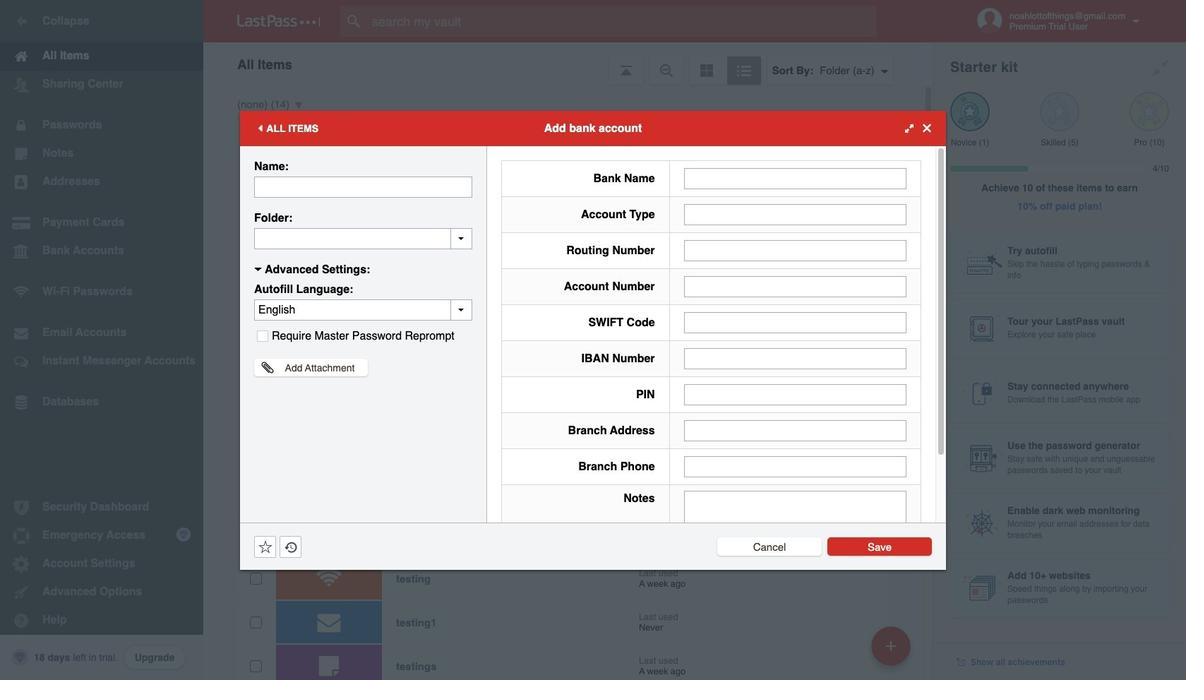 Task type: vqa. For each thing, say whether or not it's contained in the screenshot.
text field
yes



Task type: locate. For each thing, give the bounding box(es) containing it.
None text field
[[684, 168, 907, 189], [254, 176, 473, 197], [254, 228, 473, 249], [684, 276, 907, 297], [684, 312, 907, 333], [684, 384, 907, 405], [684, 420, 907, 441], [684, 456, 907, 477], [684, 168, 907, 189], [254, 176, 473, 197], [254, 228, 473, 249], [684, 276, 907, 297], [684, 312, 907, 333], [684, 384, 907, 405], [684, 420, 907, 441], [684, 456, 907, 477]]

vault options navigation
[[203, 42, 934, 85]]

new item image
[[887, 641, 896, 651]]

None text field
[[684, 204, 907, 225], [684, 240, 907, 261], [684, 348, 907, 369], [684, 491, 907, 578], [684, 204, 907, 225], [684, 240, 907, 261], [684, 348, 907, 369], [684, 491, 907, 578]]

main navigation navigation
[[0, 0, 203, 680]]

dialog
[[240, 111, 947, 587]]

Search search field
[[341, 6, 905, 37]]



Task type: describe. For each thing, give the bounding box(es) containing it.
lastpass image
[[237, 15, 321, 28]]

search my vault text field
[[341, 6, 905, 37]]

new item navigation
[[867, 622, 920, 680]]



